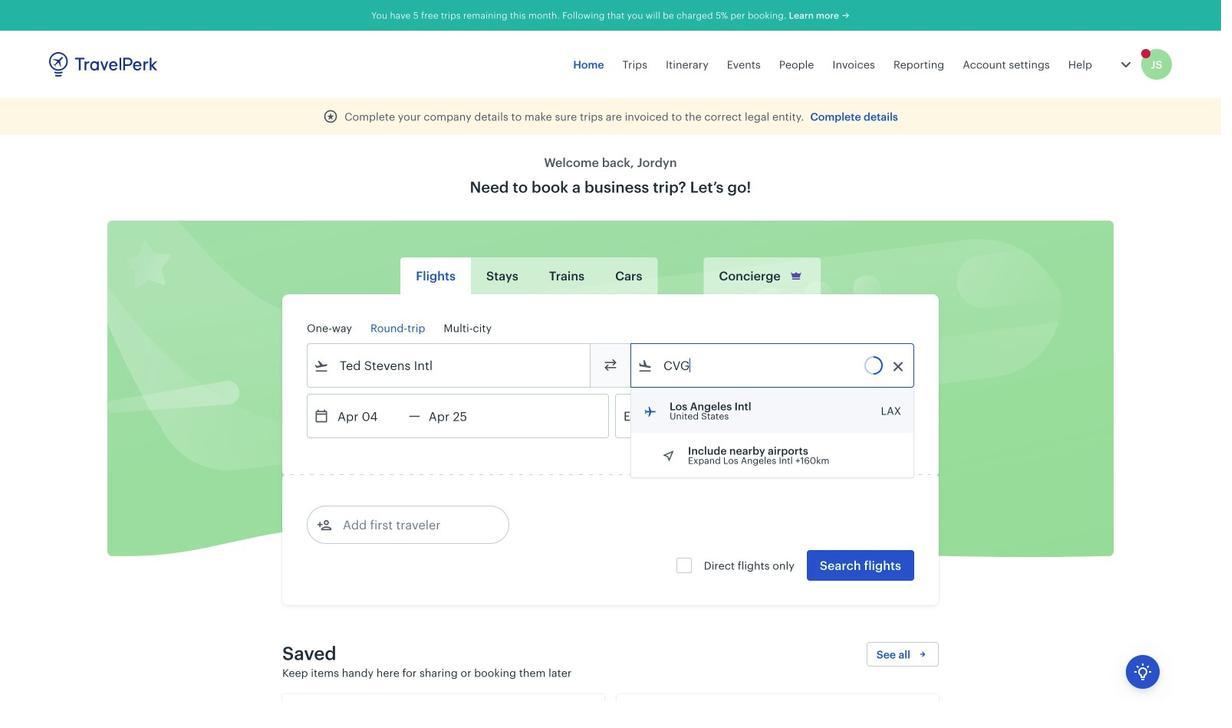 Task type: locate. For each thing, give the bounding box(es) containing it.
Depart text field
[[329, 395, 409, 438]]

Add first traveler search field
[[332, 513, 492, 538]]

From search field
[[329, 354, 570, 378]]

Return text field
[[420, 395, 500, 438]]



Task type: describe. For each thing, give the bounding box(es) containing it.
To search field
[[653, 354, 894, 378]]



